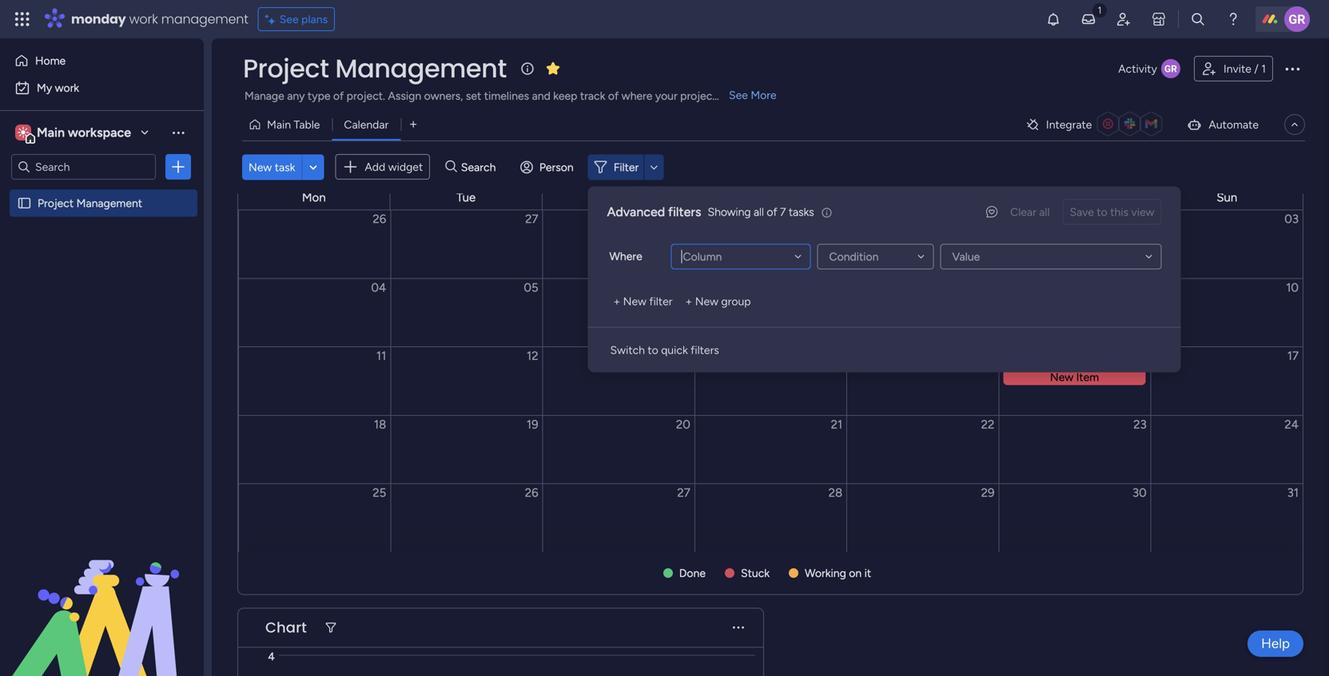 Task type: vqa. For each thing, say whether or not it's contained in the screenshot.
the topmost Project
yes



Task type: locate. For each thing, give the bounding box(es) containing it.
1 workspace image from the left
[[15, 124, 31, 141]]

invite / 1 button
[[1194, 56, 1273, 82]]

option
[[0, 189, 204, 192]]

stuck
[[741, 567, 770, 581]]

my work
[[37, 81, 79, 95]]

0 vertical spatial work
[[129, 10, 158, 28]]

project right the public board image at left
[[38, 197, 74, 210]]

showing
[[708, 205, 751, 219]]

1 vertical spatial management
[[76, 197, 142, 210]]

main inside button
[[267, 118, 291, 131]]

home option
[[10, 48, 194, 74]]

new left group
[[695, 295, 718, 308]]

0 horizontal spatial all
[[754, 205, 764, 219]]

1 horizontal spatial management
[[335, 51, 507, 86]]

/
[[1254, 62, 1259, 76]]

see inside button
[[279, 12, 299, 26]]

work right the monday
[[129, 10, 158, 28]]

to left 'this'
[[1097, 205, 1107, 219]]

it
[[864, 567, 871, 581]]

all
[[754, 205, 764, 219], [1039, 205, 1050, 219]]

of left the 7
[[767, 205, 777, 219]]

project management
[[243, 51, 507, 86], [38, 197, 142, 210]]

track
[[580, 89, 605, 103]]

0 vertical spatial filters
[[668, 205, 701, 220]]

wed
[[606, 191, 631, 205]]

monday
[[71, 10, 126, 28]]

0 horizontal spatial see
[[279, 12, 299, 26]]

1 horizontal spatial options image
[[1283, 59, 1302, 78]]

2 horizontal spatial new
[[695, 295, 718, 308]]

and
[[532, 89, 550, 103]]

clear
[[1010, 205, 1036, 219]]

invite
[[1223, 62, 1251, 76]]

+ right filter
[[685, 295, 692, 308]]

main left table
[[267, 118, 291, 131]]

invite members image
[[1116, 11, 1132, 27]]

project management down search in workspace "field"
[[38, 197, 142, 210]]

0 horizontal spatial to
[[648, 344, 658, 357]]

0 horizontal spatial management
[[76, 197, 142, 210]]

filters
[[668, 205, 701, 220], [691, 344, 719, 357]]

invite / 1
[[1223, 62, 1266, 76]]

0 horizontal spatial project management
[[38, 197, 142, 210]]

2 all from the left
[[1039, 205, 1050, 219]]

1 horizontal spatial work
[[129, 10, 158, 28]]

of
[[333, 89, 344, 103], [608, 89, 619, 103], [767, 205, 777, 219]]

public board image
[[17, 196, 32, 211]]

work inside option
[[55, 81, 79, 95]]

0 horizontal spatial project
[[38, 197, 74, 210]]

of inside 'advanced filters showing all of 7 tasks'
[[767, 205, 777, 219]]

project
[[680, 89, 717, 103]]

workspace selection element
[[15, 123, 133, 144]]

1 all from the left
[[754, 205, 764, 219]]

+ left filter
[[613, 295, 620, 308]]

1 horizontal spatial of
[[608, 89, 619, 103]]

work
[[129, 10, 158, 28], [55, 81, 79, 95]]

integrate button
[[1019, 108, 1174, 141]]

1 horizontal spatial main
[[267, 118, 291, 131]]

automate button
[[1180, 112, 1265, 137]]

stands.
[[719, 89, 755, 103]]

switch to quick filters button
[[604, 338, 726, 363]]

+ inside button
[[613, 295, 620, 308]]

1 vertical spatial see
[[729, 88, 748, 102]]

1 vertical spatial filters
[[691, 344, 719, 357]]

condition
[[829, 250, 879, 264]]

project up any
[[243, 51, 329, 86]]

new task button
[[242, 154, 302, 180]]

main table button
[[242, 112, 332, 137]]

add
[[365, 160, 385, 174]]

main for main workspace
[[37, 125, 65, 140]]

project
[[243, 51, 329, 86], [38, 197, 74, 210]]

0 horizontal spatial new
[[249, 160, 272, 174]]

+
[[613, 295, 620, 308], [685, 295, 692, 308]]

thu
[[760, 191, 780, 205]]

to for switch
[[648, 344, 658, 357]]

arrow down image
[[644, 158, 664, 177]]

management up 'assign' at the left of the page
[[335, 51, 507, 86]]

where
[[621, 89, 652, 103]]

+ new group button
[[679, 289, 757, 314]]

calendar
[[344, 118, 389, 131]]

1 horizontal spatial new
[[623, 295, 646, 308]]

see left more
[[729, 88, 748, 102]]

manage
[[245, 89, 284, 103]]

0 vertical spatial see
[[279, 12, 299, 26]]

workspace
[[68, 125, 131, 140]]

0 vertical spatial project management
[[243, 51, 507, 86]]

work right my
[[55, 81, 79, 95]]

monday work management
[[71, 10, 248, 28]]

management down search in workspace "field"
[[76, 197, 142, 210]]

new
[[249, 160, 272, 174], [623, 295, 646, 308], [695, 295, 718, 308]]

0 vertical spatial options image
[[1283, 59, 1302, 78]]

+ for + new group
[[685, 295, 692, 308]]

value
[[952, 250, 980, 264]]

see more
[[729, 88, 777, 102]]

more dots image
[[733, 623, 744, 634]]

remove from favorites image
[[545, 60, 561, 76]]

project management up "project."
[[243, 51, 507, 86]]

see more link
[[727, 87, 778, 103]]

monday marketplace image
[[1151, 11, 1167, 27]]

1 horizontal spatial all
[[1039, 205, 1050, 219]]

workspace image
[[15, 124, 31, 141], [18, 124, 29, 141]]

0 vertical spatial to
[[1097, 205, 1107, 219]]

2 horizontal spatial of
[[767, 205, 777, 219]]

0 vertical spatial management
[[335, 51, 507, 86]]

1 horizontal spatial +
[[685, 295, 692, 308]]

to inside save to this view button
[[1097, 205, 1107, 219]]

1 horizontal spatial project
[[243, 51, 329, 86]]

0 horizontal spatial work
[[55, 81, 79, 95]]

all right clear
[[1039, 205, 1050, 219]]

my work option
[[10, 75, 194, 101]]

new inside the + new group button
[[695, 295, 718, 308]]

angle down image
[[309, 161, 317, 173]]

notifications image
[[1045, 11, 1061, 27]]

to for save
[[1097, 205, 1107, 219]]

management inside list box
[[76, 197, 142, 210]]

options image down workspace options icon
[[170, 159, 186, 175]]

to inside switch to quick filters button
[[648, 344, 658, 357]]

1 vertical spatial work
[[55, 81, 79, 95]]

working
[[805, 567, 846, 581]]

+ inside button
[[685, 295, 692, 308]]

timelines
[[484, 89, 529, 103]]

v2 search image
[[445, 158, 457, 176]]

main inside workspace selection element
[[37, 125, 65, 140]]

1 vertical spatial to
[[648, 344, 658, 357]]

lottie animation image
[[0, 515, 204, 677]]

project inside list box
[[38, 197, 74, 210]]

help image
[[1225, 11, 1241, 27]]

options image
[[1283, 59, 1302, 78], [170, 159, 186, 175]]

of right type
[[333, 89, 344, 103]]

all down thu
[[754, 205, 764, 219]]

sun
[[1217, 191, 1237, 205]]

to
[[1097, 205, 1107, 219], [648, 344, 658, 357]]

to left quick
[[648, 344, 658, 357]]

tue
[[456, 191, 476, 205]]

1 vertical spatial options image
[[170, 159, 186, 175]]

see
[[279, 12, 299, 26], [729, 88, 748, 102]]

0 horizontal spatial +
[[613, 295, 620, 308]]

management
[[335, 51, 507, 86], [76, 197, 142, 210]]

1 + from the left
[[613, 295, 620, 308]]

options image right 1
[[1283, 59, 1302, 78]]

person button
[[514, 154, 583, 180]]

plans
[[301, 12, 328, 26]]

main down my
[[37, 125, 65, 140]]

clear all button
[[1004, 199, 1056, 225]]

1 horizontal spatial project management
[[243, 51, 507, 86]]

1 vertical spatial project
[[38, 197, 74, 210]]

new left task
[[249, 160, 272, 174]]

filters right quick
[[691, 344, 719, 357]]

filters left showing
[[668, 205, 701, 220]]

1 horizontal spatial to
[[1097, 205, 1107, 219]]

1 vertical spatial project management
[[38, 197, 142, 210]]

new left filter
[[623, 295, 646, 308]]

filters inside switch to quick filters button
[[691, 344, 719, 357]]

0 horizontal spatial options image
[[170, 159, 186, 175]]

calendar button
[[332, 112, 401, 137]]

of right track
[[608, 89, 619, 103]]

new inside the + new filter button
[[623, 295, 646, 308]]

working on it
[[805, 567, 871, 581]]

2 + from the left
[[685, 295, 692, 308]]

more
[[751, 88, 777, 102]]

your
[[655, 89, 677, 103]]

1 horizontal spatial see
[[729, 88, 748, 102]]

type
[[308, 89, 330, 103]]

main
[[267, 118, 291, 131], [37, 125, 65, 140]]

0 horizontal spatial main
[[37, 125, 65, 140]]

see left plans
[[279, 12, 299, 26]]

save
[[1070, 205, 1094, 219]]

Project Management field
[[239, 51, 511, 86]]

table
[[294, 118, 320, 131]]

1 image
[[1092, 1, 1107, 19]]

where
[[609, 250, 642, 263]]

1
[[1261, 62, 1266, 76]]



Task type: describe. For each thing, give the bounding box(es) containing it.
project management inside list box
[[38, 197, 142, 210]]

main workspace button
[[11, 119, 156, 146]]

0 horizontal spatial of
[[333, 89, 344, 103]]

sat
[[1066, 191, 1084, 205]]

Search in workspace field
[[34, 158, 133, 176]]

home
[[35, 54, 66, 68]]

see plans button
[[258, 7, 335, 31]]

advanced filters showing all of 7 tasks
[[607, 205, 814, 220]]

save to this view button
[[1063, 199, 1162, 225]]

tasks
[[789, 205, 814, 219]]

quick
[[661, 344, 688, 357]]

filter
[[649, 295, 673, 308]]

Chart field
[[261, 618, 311, 639]]

work for monday
[[129, 10, 158, 28]]

filter button
[[588, 154, 664, 180]]

all inside 'advanced filters showing all of 7 tasks'
[[754, 205, 764, 219]]

work for my
[[55, 81, 79, 95]]

+ new filter
[[613, 295, 673, 308]]

new for + new group
[[695, 295, 718, 308]]

greg robinson image
[[1284, 6, 1310, 32]]

view
[[1131, 205, 1154, 219]]

show board description image
[[518, 61, 537, 77]]

on
[[849, 567, 862, 581]]

my
[[37, 81, 52, 95]]

integrate
[[1046, 118, 1092, 131]]

lottie animation element
[[0, 515, 204, 677]]

filter
[[614, 160, 639, 174]]

task
[[275, 160, 295, 174]]

update feed image
[[1080, 11, 1096, 27]]

column
[[683, 250, 722, 264]]

assign
[[388, 89, 421, 103]]

widget
[[388, 160, 423, 174]]

set
[[466, 89, 481, 103]]

new inside new task button
[[249, 160, 272, 174]]

0 vertical spatial project
[[243, 51, 329, 86]]

management
[[161, 10, 248, 28]]

7
[[780, 205, 786, 219]]

automate
[[1209, 118, 1259, 131]]

advanced
[[607, 205, 665, 220]]

add widget button
[[335, 154, 430, 180]]

mon
[[302, 191, 326, 205]]

see plans
[[279, 12, 328, 26]]

Search field
[[457, 156, 505, 178]]

keep
[[553, 89, 577, 103]]

see for see more
[[729, 88, 748, 102]]

add view image
[[410, 119, 417, 130]]

v2 user feedback image
[[986, 204, 997, 221]]

main workspace
[[37, 125, 131, 140]]

main table
[[267, 118, 320, 131]]

see for see plans
[[279, 12, 299, 26]]

switch to quick filters
[[610, 344, 719, 357]]

save to this view
[[1070, 205, 1154, 219]]

search everything image
[[1190, 11, 1206, 27]]

clear all
[[1010, 205, 1050, 219]]

new for + new filter
[[623, 295, 646, 308]]

new task
[[249, 160, 295, 174]]

project.
[[347, 89, 385, 103]]

+ new filter button
[[607, 289, 679, 314]]

done
[[679, 567, 706, 581]]

any
[[287, 89, 305, 103]]

chart
[[265, 618, 307, 639]]

workspace options image
[[170, 124, 186, 140]]

activity button
[[1112, 56, 1188, 82]]

group
[[721, 295, 751, 308]]

owners,
[[424, 89, 463, 103]]

add widget
[[365, 160, 423, 174]]

home link
[[10, 48, 194, 74]]

activity
[[1118, 62, 1157, 76]]

help button
[[1248, 631, 1303, 658]]

person
[[539, 160, 574, 174]]

all inside button
[[1039, 205, 1050, 219]]

main for main table
[[267, 118, 291, 131]]

select product image
[[14, 11, 30, 27]]

my work link
[[10, 75, 194, 101]]

+ for + new filter
[[613, 295, 620, 308]]

help
[[1261, 636, 1290, 653]]

project management list box
[[0, 187, 204, 433]]

+ new group
[[685, 295, 751, 308]]

collapse board header image
[[1288, 118, 1301, 131]]

manage any type of project. assign owners, set timelines and keep track of where your project stands.
[[245, 89, 755, 103]]

this
[[1110, 205, 1129, 219]]

2 workspace image from the left
[[18, 124, 29, 141]]



